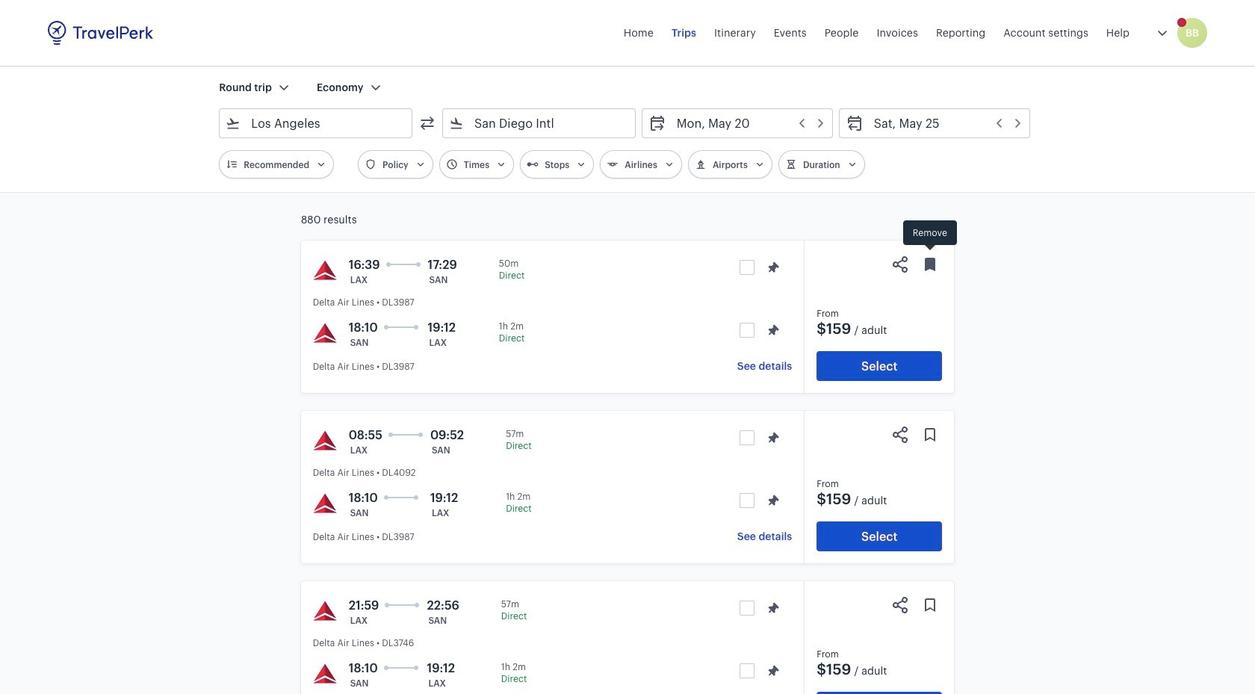 Task type: vqa. For each thing, say whether or not it's contained in the screenshot.
3rd Delta Air Lines image from the bottom of the page
yes



Task type: locate. For each thing, give the bounding box(es) containing it.
4 delta air lines image from the top
[[313, 662, 337, 686]]

delta air lines image
[[313, 321, 337, 345], [313, 429, 337, 453]]

2 delta air lines image from the top
[[313, 492, 337, 515]]

0 vertical spatial delta air lines image
[[313, 321, 337, 345]]

1 vertical spatial delta air lines image
[[313, 429, 337, 453]]

delta air lines image
[[313, 258, 337, 282], [313, 492, 337, 515], [313, 599, 337, 623], [313, 662, 337, 686]]

tooltip
[[903, 220, 957, 252]]

1 delta air lines image from the top
[[313, 258, 337, 282]]

Return field
[[863, 111, 1023, 135]]



Task type: describe. For each thing, give the bounding box(es) containing it.
1 delta air lines image from the top
[[313, 321, 337, 345]]

From search field
[[241, 111, 392, 135]]

To search field
[[464, 111, 615, 135]]

2 delta air lines image from the top
[[313, 429, 337, 453]]

Depart field
[[666, 111, 826, 135]]

3 delta air lines image from the top
[[313, 599, 337, 623]]



